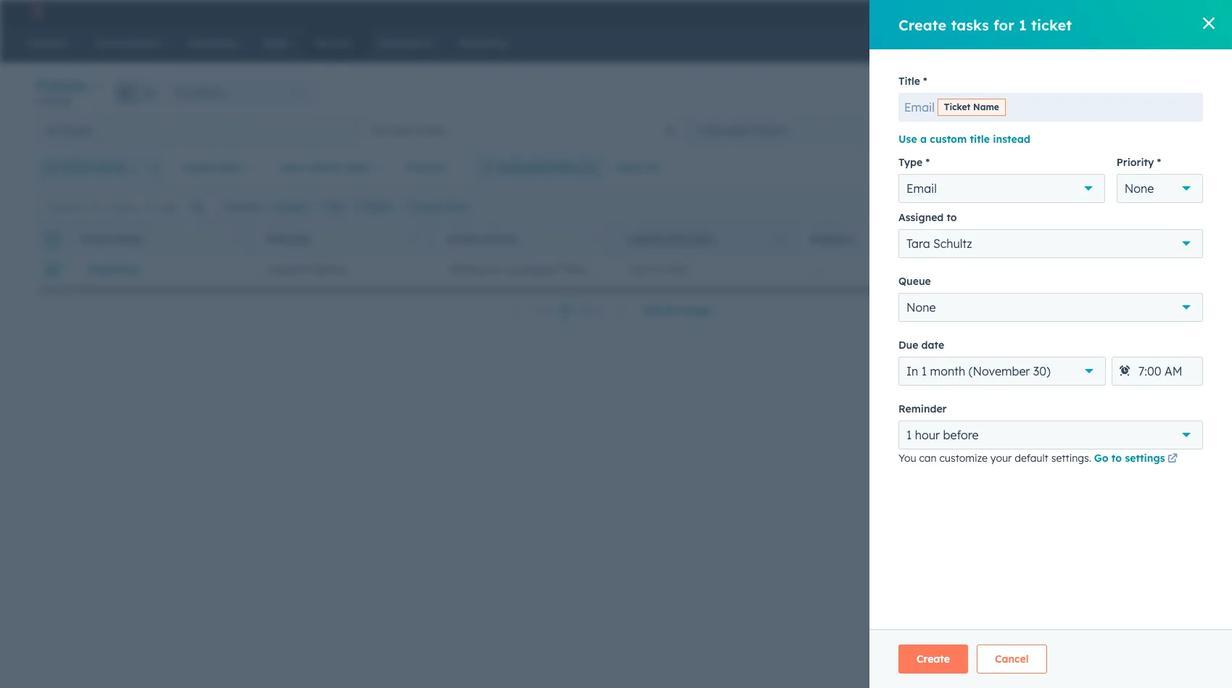 Task type: locate. For each thing, give the bounding box(es) containing it.
1 horizontal spatial --
[[1174, 263, 1182, 276]]

support pipeline button
[[250, 255, 431, 284]]

schultz inside 'popup button'
[[934, 236, 973, 251]]

3 tickets from the left
[[756, 124, 788, 137]]

ticket inside dialog
[[1032, 16, 1072, 34]]

-- button down tara schultz
[[794, 255, 975, 284]]

due
[[899, 339, 919, 352]]

1 vertical spatial pipeline
[[309, 263, 346, 276]]

pipeline right support
[[309, 263, 346, 276]]

2 horizontal spatial priority
[[1117, 156, 1154, 169]]

1 inside button
[[563, 304, 568, 317]]

--
[[811, 263, 819, 276], [1174, 263, 1182, 276]]

date up "1 selected"
[[219, 161, 242, 174]]

1 inside tickets "banner"
[[35, 96, 40, 107]]

priority down all views link
[[1117, 156, 1154, 169]]

1 vertical spatial tara
[[1019, 263, 1040, 276]]

add
[[1042, 123, 1062, 136]]

tasks for create tasks
[[444, 201, 467, 212]]

0 horizontal spatial schultz
[[934, 236, 973, 251]]

menu item
[[938, 0, 941, 23]]

you can customize your default settings.
[[899, 452, 1095, 465]]

2 press to sort. element from the left
[[412, 233, 418, 246]]

assign
[[278, 201, 307, 212]]

view inside popup button
[[1065, 123, 1088, 136]]

tara
[[907, 236, 930, 251], [1019, 263, 1040, 276]]

3 press to sort. image from the left
[[956, 233, 962, 243]]

use a custom title instead
[[899, 133, 1031, 146]]

tickets down record
[[61, 124, 92, 137]]

menu
[[861, 0, 1215, 23]]

date inside popup button
[[346, 161, 369, 174]]

1 vertical spatial view
[[1167, 162, 1185, 173]]

30)
[[1034, 364, 1051, 379]]

1 press to sort. image from the left
[[412, 233, 418, 243]]

1 horizontal spatial tickets
[[416, 124, 447, 137]]

email down type
[[907, 181, 937, 196]]

0 horizontal spatial view
[[1065, 123, 1088, 136]]

none button down save view
[[1117, 174, 1204, 203]]

email inside popup button
[[907, 181, 937, 196]]

tara schultz button
[[899, 229, 1204, 258]]

assigned
[[899, 211, 944, 224]]

press to sort. element down create tasks button
[[412, 233, 418, 246]]

press to sort. image down assigned to
[[956, 233, 962, 243]]

apoptosis studios 2
[[1104, 6, 1192, 17]]

press to sort. image for ticket status
[[594, 233, 599, 243]]

tasks inside button
[[444, 201, 467, 212]]

to right 'go' on the bottom of page
[[1112, 452, 1122, 465]]

none
[[1125, 181, 1154, 196], [907, 300, 936, 315]]

group inside tickets "banner"
[[114, 81, 160, 104]]

hubspot image
[[26, 3, 44, 20]]

add view (3/5) button
[[1016, 115, 1135, 144]]

priority inside popup button
[[407, 161, 445, 174]]

to for go
[[1112, 452, 1122, 465]]

view right "add"
[[1065, 123, 1088, 136]]

press to sort. element down assigned to
[[956, 233, 962, 246]]

owner
[[95, 161, 126, 174]]

view for save
[[1167, 162, 1185, 173]]

0 horizontal spatial tickets
[[61, 124, 92, 137]]

my open tickets
[[372, 124, 447, 137]]

4 - from the left
[[1178, 263, 1182, 276]]

unassigned tickets
[[697, 124, 788, 137]]

view inside "button"
[[1167, 162, 1185, 173]]

create for create tasks
[[413, 201, 442, 212]]

all inside 'button'
[[46, 124, 58, 137]]

date right due
[[922, 339, 945, 352]]

none down "queue"
[[907, 300, 936, 315]]

1 left the hour
[[907, 428, 912, 443]]

press to sort. element for priority
[[956, 233, 962, 246]]

1 horizontal spatial tara
[[1019, 263, 1040, 276]]

0 horizontal spatial priority
[[407, 161, 445, 174]]

notifications button
[[1051, 0, 1076, 23]]

create inside create date popup button
[[182, 161, 216, 174]]

1 horizontal spatial edit
[[1132, 201, 1148, 212]]

none down save
[[1125, 181, 1154, 196]]

0 horizontal spatial edit
[[327, 201, 344, 212]]

tickets inside 'button'
[[61, 124, 92, 137]]

activity
[[304, 161, 343, 174]]

0 vertical spatial view
[[1065, 123, 1088, 136]]

to
[[947, 211, 957, 224], [1112, 452, 1122, 465]]

view
[[1065, 123, 1088, 136], [1167, 162, 1185, 173]]

you
[[899, 452, 917, 465]]

none button for priority
[[1117, 174, 1204, 203]]

0 horizontal spatial to
[[947, 211, 957, 224]]

tara for tara schultz (tarashultz49@gmail.com)
[[1019, 263, 1040, 276]]

4 press to sort. element from the left
[[956, 233, 962, 246]]

ticket
[[944, 102, 971, 112], [61, 161, 92, 174], [81, 234, 114, 245], [448, 234, 480, 245]]

press to sort. element up 'pipeline)'
[[594, 233, 599, 246]]

in
[[907, 364, 919, 379]]

advanced filters (2)
[[498, 161, 597, 174]]

create
[[899, 16, 947, 34], [1133, 87, 1160, 98], [182, 161, 216, 174], [413, 201, 442, 212], [629, 234, 663, 245], [917, 653, 950, 666]]

3 - from the left
[[1174, 263, 1178, 276]]

due date element
[[1112, 357, 1204, 386]]

1 horizontal spatial view
[[1167, 162, 1185, 173]]

import button
[[1058, 82, 1112, 105]]

1 vertical spatial none
[[907, 300, 936, 315]]

1 for 1 selected
[[221, 201, 225, 212]]

2 - from the left
[[815, 263, 819, 276]]

2 edit from the left
[[1132, 201, 1148, 212]]

date inside popup button
[[219, 161, 242, 174]]

use a custom title instead button
[[899, 131, 1031, 148]]

hour
[[915, 428, 940, 443]]

19,
[[650, 263, 663, 276]]

group
[[114, 81, 160, 104]]

0 vertical spatial tasks
[[951, 16, 989, 34]]

1 right "prev" in the left top of the page
[[563, 304, 568, 317]]

0 horizontal spatial tara
[[907, 236, 930, 251]]

1 edit from the left
[[327, 201, 344, 212]]

press to sort. image for pipeline
[[412, 233, 418, 243]]

press to sort. element
[[231, 233, 236, 246], [412, 233, 418, 246], [594, 233, 599, 246], [956, 233, 962, 246]]

to up tara schultz
[[947, 211, 957, 224]]

tickets banner
[[35, 75, 1198, 115]]

priority up create tasks button
[[407, 161, 445, 174]]

email
[[905, 100, 935, 115], [907, 181, 937, 196]]

create inside create ticket button
[[1133, 87, 1160, 98]]

tickets inside button
[[756, 124, 788, 137]]

last activity date
[[280, 161, 369, 174]]

1 vertical spatial email
[[907, 181, 937, 196]]

schultz for tara schultz
[[934, 236, 973, 251]]

ticket right help image
[[1032, 16, 1072, 34]]

record
[[42, 96, 70, 107]]

schultz down tara schultz 'popup button'
[[1042, 263, 1076, 276]]

tara down assigned
[[907, 236, 930, 251]]

1 vertical spatial schultz
[[1042, 263, 1076, 276]]

Search HubSpot search field
[[1029, 30, 1206, 55]]

assigned to
[[899, 211, 957, 224]]

columns
[[1151, 201, 1185, 212]]

clear all
[[616, 161, 659, 174]]

priority right descending sort. press to sort ascending. element on the right top of page
[[810, 234, 855, 245]]

create for create ticket
[[1133, 87, 1160, 98]]

search button
[[1195, 30, 1219, 55]]

date right activity
[[346, 161, 369, 174]]

pipelines
[[187, 87, 224, 98]]

1 vertical spatial ticket
[[1163, 87, 1185, 98]]

create inside create tasks button
[[413, 201, 442, 212]]

in 1 month (november 30)
[[907, 364, 1051, 379]]

email down title
[[905, 100, 935, 115]]

ticket up views
[[1163, 87, 1185, 98]]

0 horizontal spatial press to sort. image
[[412, 233, 418, 243]]

0 horizontal spatial none
[[907, 300, 936, 315]]

cancel
[[995, 653, 1029, 666]]

tara inside button
[[1019, 263, 1040, 276]]

support
[[267, 263, 306, 276]]

0 vertical spatial none
[[1125, 181, 1154, 196]]

none button down tara schultz (tarashultz49@gmail.com) button
[[899, 293, 1204, 322]]

create date
[[182, 161, 242, 174]]

waiting on us (support pipeline)
[[449, 263, 603, 276]]

1 left record
[[35, 96, 40, 107]]

1 -- from the left
[[811, 263, 819, 276]]

pagination navigation
[[502, 301, 634, 320]]

tara schultz image
[[1088, 5, 1101, 18]]

edit left columns
[[1132, 201, 1148, 212]]

tickyticky link
[[86, 263, 232, 276]]

tickets inside button
[[416, 124, 447, 137]]

0 vertical spatial to
[[947, 211, 957, 224]]

a
[[921, 133, 927, 146]]

tara inside 'popup button'
[[907, 236, 930, 251]]

schultz inside button
[[1042, 263, 1076, 276]]

0 vertical spatial schultz
[[934, 236, 973, 251]]

-- button down source
[[1156, 255, 1233, 284]]

edit columns button
[[1123, 198, 1194, 217]]

clear
[[616, 161, 643, 174]]

2 press to sort. image from the left
[[594, 233, 599, 243]]

ticket status
[[448, 234, 516, 245]]

1 vertical spatial tasks
[[444, 201, 467, 212]]

1 vertical spatial none button
[[899, 293, 1204, 322]]

tasks inside dialog
[[951, 16, 989, 34]]

oct
[[630, 263, 647, 276]]

0 vertical spatial none button
[[1117, 174, 1204, 203]]

1 tickets from the left
[[61, 124, 92, 137]]

save view
[[1144, 162, 1185, 173]]

1 left selected
[[221, 201, 225, 212]]

1 horizontal spatial press to sort. image
[[594, 233, 599, 243]]

1 vertical spatial to
[[1112, 452, 1122, 465]]

0 vertical spatial ticket
[[1032, 16, 1072, 34]]

1 hour before button
[[899, 421, 1204, 450]]

actions button
[[986, 82, 1049, 105]]

2 horizontal spatial tickets
[[756, 124, 788, 137]]

all right clear
[[646, 161, 659, 174]]

help image
[[1009, 7, 1022, 20]]

1 horizontal spatial to
[[1112, 452, 1122, 465]]

studios
[[1151, 6, 1184, 17]]

0 horizontal spatial tasks
[[444, 201, 467, 212]]

tara down tara schultz 'popup button'
[[1019, 263, 1040, 276]]

edit left delete button
[[327, 201, 344, 212]]

3 press to sort. element from the left
[[594, 233, 599, 246]]

view for add
[[1065, 123, 1088, 136]]

all inside popup button
[[175, 87, 185, 98]]

ticket inside the create tasks for 1 ticket dialog
[[944, 102, 971, 112]]

1 horizontal spatial none
[[1125, 181, 1154, 196]]

pipeline up support
[[266, 234, 309, 245]]

clear all button
[[607, 153, 668, 182]]

view right save
[[1167, 162, 1185, 173]]

1 for 1 button
[[563, 304, 568, 317]]

press to sort. image up 'pipeline)'
[[594, 233, 599, 243]]

all left views
[[1144, 123, 1157, 136]]

tickets right "open"
[[416, 124, 447, 137]]

1 for 1 record
[[35, 96, 40, 107]]

(2)
[[584, 161, 597, 174]]

0 horizontal spatial ticket
[[1032, 16, 1072, 34]]

ticket inside (1) ticket owner 'popup button'
[[61, 161, 92, 174]]

all down 1 record
[[46, 124, 58, 137]]

reminder
[[899, 403, 947, 416]]

marketplaces image
[[978, 7, 991, 20]]

all left pipelines
[[175, 87, 185, 98]]

-- for first -- button
[[811, 263, 819, 276]]

press to sort. image down create tasks button
[[412, 233, 418, 243]]

0 vertical spatial tara
[[907, 236, 930, 251]]

tickets right unassigned
[[756, 124, 788, 137]]

ticket for ticket status
[[448, 234, 480, 245]]

priority inside the create tasks for 1 ticket dialog
[[1117, 156, 1154, 169]]

press to sort. element down "1 selected"
[[231, 233, 236, 246]]

date left (edt)
[[665, 234, 688, 245]]

link opens in a new window image
[[1168, 451, 1178, 469]]

link opens in a new window image
[[1168, 454, 1178, 465]]

1 horizontal spatial schultz
[[1042, 263, 1076, 276]]

date inside the create tasks for 1 ticket dialog
[[922, 339, 945, 352]]

upgrade
[[887, 7, 927, 19]]

press to sort. image
[[412, 233, 418, 243], [594, 233, 599, 243], [956, 233, 962, 243]]

date
[[219, 161, 242, 174], [346, 161, 369, 174], [665, 234, 688, 245], [922, 339, 945, 352]]

2 horizontal spatial press to sort. image
[[956, 233, 962, 243]]

upgrade link
[[862, 0, 936, 23]]

1 horizontal spatial -- button
[[1156, 255, 1233, 284]]

unassigned
[[697, 124, 753, 137]]

open
[[389, 124, 413, 137]]

oct 19, 2023 button
[[612, 255, 794, 284]]

0 horizontal spatial --
[[811, 263, 819, 276]]

tara for tara schultz
[[907, 236, 930, 251]]

2 -- button from the left
[[1156, 255, 1233, 284]]

0 horizontal spatial -- button
[[794, 255, 975, 284]]

1 horizontal spatial ticket
[[1163, 87, 1185, 98]]

schultz down assigned to
[[934, 236, 973, 251]]

1 horizontal spatial tasks
[[951, 16, 989, 34]]

2 tickets from the left
[[416, 124, 447, 137]]

all
[[175, 87, 185, 98], [1144, 123, 1157, 136], [46, 124, 58, 137], [646, 161, 659, 174]]

tickets
[[35, 77, 86, 95]]

to for assigned
[[947, 211, 957, 224]]

2 -- from the left
[[1174, 263, 1182, 276]]



Task type: describe. For each thing, give the bounding box(es) containing it.
all for all tickets
[[46, 124, 58, 137]]

(november
[[969, 364, 1030, 379]]

none button for queue
[[899, 293, 1204, 322]]

none for queue
[[907, 300, 936, 315]]

advanced
[[498, 161, 548, 174]]

all tickets
[[46, 124, 92, 137]]

page
[[685, 304, 711, 317]]

waiting
[[449, 263, 486, 276]]

before
[[943, 428, 979, 443]]

ticket for ticket name
[[81, 234, 114, 245]]

Search ID, name, or description search field
[[38, 194, 215, 220]]

1 -- button from the left
[[794, 255, 975, 284]]

0 vertical spatial pipeline
[[266, 234, 309, 245]]

delete
[[365, 201, 392, 212]]

2023
[[666, 263, 688, 276]]

create tasks for 1 ticket dialog
[[870, 0, 1233, 688]]

tara schultz
[[907, 236, 973, 251]]

use
[[899, 133, 917, 146]]

prev button
[[502, 301, 558, 320]]

create tasks button
[[401, 201, 467, 214]]

create for create date
[[182, 161, 216, 174]]

1 press to sort. element from the left
[[231, 233, 236, 246]]

press to sort. element for pipeline
[[412, 233, 418, 246]]

waiting on us (support pipeline) button
[[431, 255, 612, 284]]

settings image
[[1033, 6, 1046, 19]]

name
[[974, 102, 1000, 112]]

create for create date (edt)
[[629, 234, 663, 245]]

create date (edt)
[[629, 234, 714, 245]]

assign button
[[267, 201, 307, 214]]

notifications image
[[1057, 7, 1070, 20]]

search image
[[1202, 38, 1212, 48]]

save
[[1144, 162, 1164, 173]]

tara schultz (tarashultz49@gmail.com) button
[[975, 255, 1205, 284]]

all for all pipelines
[[175, 87, 185, 98]]

apoptosis studios 2 button
[[1079, 0, 1214, 23]]

all for all views
[[1144, 123, 1157, 136]]

create inside create button
[[917, 653, 950, 666]]

1 right for
[[1019, 16, 1027, 34]]

create ticket
[[1133, 87, 1185, 98]]

name
[[116, 234, 142, 245]]

tickets button
[[35, 75, 100, 96]]

filters
[[551, 161, 581, 174]]

unassigned tickets button
[[685, 115, 1010, 144]]

2
[[1187, 6, 1192, 17]]

priority button
[[397, 153, 465, 182]]

ticket inside button
[[1163, 87, 1185, 98]]

calling icon image
[[948, 6, 961, 19]]

create date button
[[173, 153, 262, 182]]

status
[[483, 234, 516, 245]]

1 right in
[[922, 364, 927, 379]]

menu containing apoptosis studios 2
[[861, 0, 1215, 23]]

all pipelines button
[[169, 81, 314, 104]]

ticket for ticket name
[[944, 102, 971, 112]]

go to settings
[[1095, 452, 1165, 465]]

1 horizontal spatial priority
[[810, 234, 855, 245]]

source
[[1173, 234, 1209, 245]]

my
[[372, 124, 386, 137]]

tickets for all tickets
[[61, 124, 92, 137]]

ticket name
[[944, 102, 1000, 112]]

none for priority
[[1125, 181, 1154, 196]]

pipeline inside support pipeline button
[[309, 263, 346, 276]]

edit for edit
[[327, 201, 344, 212]]

tickyticky
[[86, 263, 141, 276]]

tara schultz (tarashultz49@gmail.com)
[[1019, 263, 1205, 276]]

add view (3/5)
[[1042, 123, 1116, 136]]

(1) ticket owner button
[[35, 153, 145, 182]]

create ticket button
[[1121, 82, 1198, 105]]

default
[[1015, 452, 1049, 465]]

1 - from the left
[[811, 263, 815, 276]]

views
[[1160, 123, 1188, 136]]

100 per page button
[[634, 296, 730, 325]]

custom
[[930, 133, 967, 146]]

1 hour before
[[907, 428, 979, 443]]

cancel button
[[977, 645, 1047, 674]]

calling icon button
[[942, 2, 967, 21]]

press to sort. image for priority
[[956, 233, 962, 243]]

export
[[1077, 201, 1105, 212]]

selected
[[227, 201, 261, 212]]

your
[[991, 452, 1012, 465]]

customize
[[940, 452, 988, 465]]

queue
[[899, 275, 931, 288]]

all views
[[1144, 123, 1188, 136]]

edit button
[[315, 201, 344, 214]]

instead
[[993, 133, 1031, 146]]

date for due date
[[922, 339, 945, 352]]

apoptosis
[[1104, 6, 1148, 17]]

date for create date (edt)
[[665, 234, 688, 245]]

1 record
[[35, 96, 70, 107]]

1 button
[[558, 301, 573, 320]]

next button
[[573, 301, 634, 320]]

settings
[[1126, 452, 1165, 465]]

title
[[970, 133, 990, 146]]

actions
[[998, 87, 1028, 98]]

1 for 1 hour before
[[907, 428, 912, 443]]

create for create tasks for 1 ticket
[[899, 16, 947, 34]]

can
[[919, 452, 937, 465]]

100 per page
[[643, 304, 711, 317]]

all tickets button
[[35, 115, 360, 144]]

support pipeline
[[267, 263, 346, 276]]

ticket name
[[81, 234, 142, 245]]

descending sort. press to sort ascending. element
[[775, 233, 781, 246]]

tasks for create tasks for 1 ticket
[[951, 16, 989, 34]]

HH:MM text field
[[1112, 357, 1204, 386]]

(1) ticket owner
[[44, 161, 126, 174]]

help button
[[1003, 0, 1028, 23]]

schultz for tara schultz (tarashultz49@gmail.com)
[[1042, 263, 1076, 276]]

create button
[[899, 645, 968, 674]]

-- for first -- button from right
[[1174, 263, 1182, 276]]

save view button
[[1119, 156, 1198, 179]]

settings link
[[1030, 4, 1049, 19]]

edit for edit columns
[[1132, 201, 1148, 212]]

0 vertical spatial email
[[905, 100, 935, 115]]

all inside button
[[646, 161, 659, 174]]

marketplaces button
[[970, 0, 1000, 23]]

date for create date
[[219, 161, 242, 174]]

press to sort. element for ticket status
[[594, 233, 599, 246]]

next
[[578, 304, 602, 317]]

1 selected
[[221, 201, 261, 212]]

last
[[280, 161, 301, 174]]

close image
[[1204, 17, 1215, 29]]

tickets for unassigned tickets
[[756, 124, 788, 137]]



Task type: vqa. For each thing, say whether or not it's contained in the screenshot.
[object Object] complete PROGRESS BAR
no



